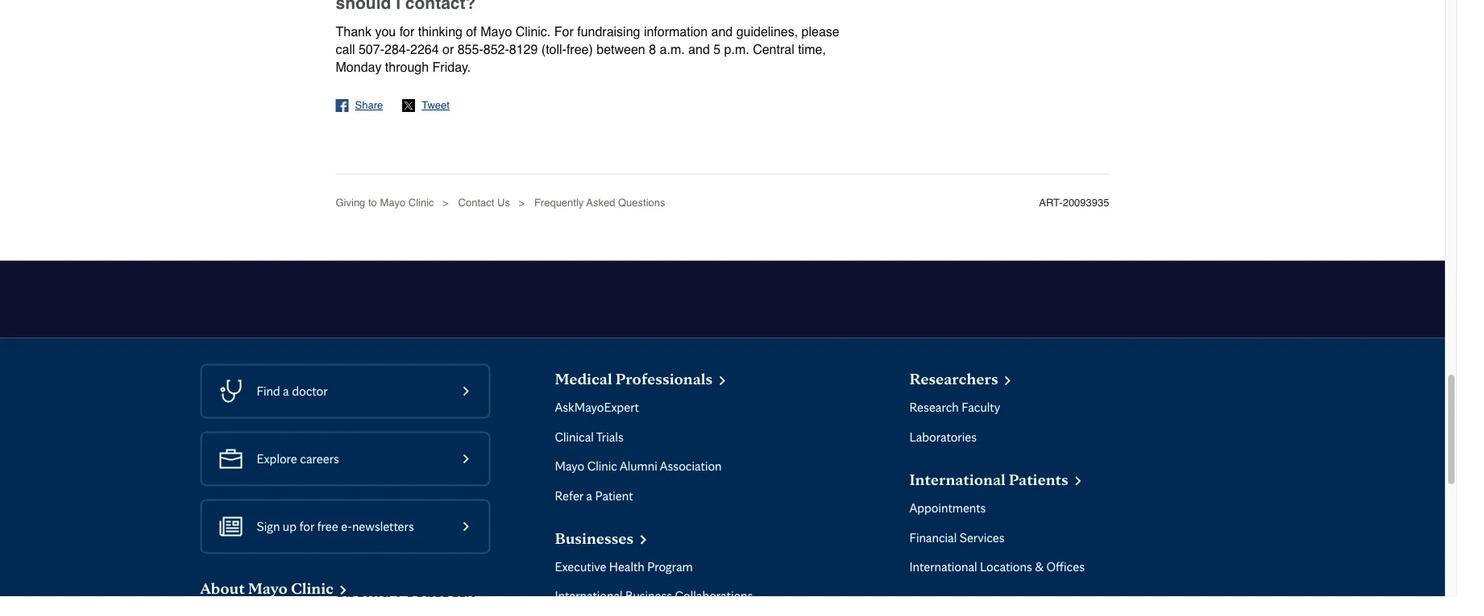 Task type: vqa. For each thing, say whether or not it's contained in the screenshot.
bottom for
yes



Task type: locate. For each thing, give the bounding box(es) containing it.
clinical
[[555, 429, 594, 445]]

patient
[[595, 488, 633, 504]]

clinic down trials
[[588, 459, 618, 475]]

international for international
[[910, 470, 1006, 489]]

alumni
[[620, 459, 658, 475]]

for inside thank you for thinking of mayo clinic. for fundraising information and guidelines, please call 507-284-2264 or 855-852-8129 (toll-free) between 8 a.m. and 5 p.m. central time, monday through friday.
[[400, 25, 415, 40]]

clinic.
[[516, 25, 551, 40]]

tweet link
[[403, 100, 450, 112]]

1 horizontal spatial clinic
[[588, 459, 618, 475]]

0 vertical spatial clinic
[[409, 197, 434, 209]]

0 vertical spatial a
[[283, 384, 289, 400]]

clinic right to
[[409, 197, 434, 209]]

1 international from the top
[[910, 470, 1006, 489]]

0 horizontal spatial for
[[299, 519, 315, 535]]

thank
[[336, 25, 372, 40]]

507-
[[359, 42, 385, 57]]

international locations & offices link
[[910, 559, 1085, 576]]

2 international from the top
[[910, 559, 978, 575]]

between
[[597, 42, 646, 57]]

1 horizontal spatial mayo
[[481, 25, 512, 40]]

1 vertical spatial international
[[910, 559, 978, 575]]

Find a doctor text field
[[257, 382, 328, 402]]

1 vertical spatial for
[[299, 519, 315, 535]]

frequently asked questions
[[535, 197, 666, 209]]

laboratories link
[[910, 429, 977, 446]]

Executive Health Program text field
[[555, 559, 693, 576]]

research faculty
[[910, 400, 1001, 416]]

a
[[283, 384, 289, 400], [587, 488, 593, 504]]

0 horizontal spatial a
[[283, 384, 289, 400]]

businesses
[[555, 529, 634, 548]]

None text field
[[555, 366, 729, 389], [910, 467, 1085, 489], [200, 576, 350, 598], [555, 366, 729, 389], [910, 467, 1085, 489], [200, 576, 350, 598]]

p.m.
[[725, 42, 750, 57]]

and left 5
[[689, 42, 710, 57]]

executive health program link
[[555, 559, 693, 576]]

0 vertical spatial for
[[400, 25, 415, 40]]

information
[[644, 25, 708, 40]]

international for international locations & offices
[[910, 559, 978, 575]]

a inside text box
[[283, 384, 289, 400]]

20093935
[[1063, 197, 1110, 209]]

Financial Services text field
[[910, 530, 1005, 547]]

2 vertical spatial mayo
[[555, 459, 585, 475]]

explore
[[257, 452, 297, 467]]

share
[[355, 100, 383, 112]]

0 vertical spatial and
[[712, 25, 733, 40]]

a inside "text field"
[[587, 488, 593, 504]]

Clinical Trials text field
[[555, 429, 624, 446]]

a right find
[[283, 384, 289, 400]]

284-
[[385, 42, 410, 57]]

international
[[910, 470, 1006, 489], [910, 559, 978, 575]]

1 horizontal spatial a
[[587, 488, 593, 504]]

and up 5
[[712, 25, 733, 40]]

clinic inside text box
[[588, 459, 618, 475]]

mayo right to
[[380, 197, 406, 209]]

free
[[317, 519, 338, 535]]

for right up
[[299, 519, 315, 535]]

appointments
[[910, 501, 987, 516]]

giving to mayo clinic
[[336, 197, 434, 209]]

international inside text field
[[910, 559, 978, 575]]

monday
[[336, 60, 382, 75]]

thank you for thinking of mayo clinic. for fundraising information and guidelines, please call 507-284-2264 or 855-852-8129 (toll-free) between 8 a.m. and 5 p.m. central time, monday through friday.
[[336, 25, 840, 75]]

association
[[660, 459, 722, 475]]

for
[[400, 25, 415, 40], [299, 519, 315, 535]]

International Locations & Offices text field
[[910, 559, 1085, 576]]

you
[[375, 25, 396, 40]]

mayo up refer
[[555, 459, 585, 475]]

sign up for free e-newsletters link
[[200, 500, 536, 555]]

for
[[555, 25, 574, 40]]

and
[[712, 25, 733, 40], [689, 42, 710, 57]]

8
[[649, 42, 656, 57]]

None text field
[[555, 589, 753, 598]]

1 horizontal spatial for
[[400, 25, 415, 40]]

please
[[802, 25, 840, 40]]

855-
[[458, 42, 484, 57]]

1 vertical spatial clinic
[[588, 459, 618, 475]]

askmayoexpert
[[555, 400, 639, 416]]

mayo up 852-
[[481, 25, 512, 40]]

0 horizontal spatial and
[[689, 42, 710, 57]]

clinical trials
[[555, 429, 624, 445]]

researchers link
[[910, 366, 1015, 390]]

mayo clinic alumni association link
[[555, 459, 722, 475]]

1 vertical spatial mayo
[[380, 197, 406, 209]]

international down financial
[[910, 559, 978, 575]]

art-
[[1040, 197, 1063, 209]]

(toll-
[[542, 42, 567, 57]]

0 vertical spatial mayo
[[481, 25, 512, 40]]

to
[[368, 197, 377, 209]]

contact
[[459, 197, 495, 209]]

for inside text box
[[299, 519, 315, 535]]

free)
[[567, 42, 593, 57]]

a right refer
[[587, 488, 593, 504]]

Businesses text field
[[555, 526, 650, 548]]

offices
[[1047, 559, 1085, 575]]

friday.
[[433, 60, 471, 75]]

2 horizontal spatial mayo
[[555, 459, 585, 475]]

mayo clinic alumni association
[[555, 459, 722, 475]]

0 horizontal spatial mayo
[[380, 197, 406, 209]]

clinic
[[409, 197, 434, 209], [588, 459, 618, 475]]

international up the appointments at the right
[[910, 470, 1006, 489]]

1 vertical spatial a
[[587, 488, 593, 504]]

mayo
[[481, 25, 512, 40], [380, 197, 406, 209], [555, 459, 585, 475]]

e-
[[341, 519, 352, 535]]

central
[[753, 42, 795, 57]]

0 vertical spatial international
[[910, 470, 1006, 489]]

for up 284- on the top left of page
[[400, 25, 415, 40]]

for for free
[[299, 519, 315, 535]]

AskMayoExpert text field
[[555, 400, 639, 417]]



Task type: describe. For each thing, give the bounding box(es) containing it.
share link
[[336, 100, 383, 112]]

Appointments text field
[[910, 501, 987, 517]]

0 horizontal spatial clinic
[[409, 197, 434, 209]]

a for refer
[[587, 488, 593, 504]]

research faculty link
[[910, 400, 1001, 417]]

doctor
[[292, 384, 328, 400]]

time,
[[798, 42, 826, 57]]

newsletters
[[352, 519, 414, 535]]

Refer a Patient text field
[[555, 488, 633, 505]]

for for thinking
[[400, 25, 415, 40]]

program
[[648, 559, 693, 575]]

giving to mayo clinic link
[[336, 197, 449, 209]]

tweet
[[422, 100, 450, 112]]

sign
[[257, 519, 280, 535]]

secondary element
[[0, 339, 1446, 598]]

financial services
[[910, 530, 1005, 546]]

refer a patient
[[555, 488, 633, 504]]

questions
[[618, 197, 666, 209]]

explore careers link
[[200, 432, 536, 487]]

contact us link
[[459, 197, 525, 209]]

services
[[960, 530, 1005, 546]]

1 horizontal spatial and
[[712, 25, 733, 40]]

us
[[498, 197, 510, 209]]

explore careers
[[257, 452, 339, 467]]

Mayo Clinic Alumni Association text field
[[555, 459, 722, 475]]

8129
[[509, 42, 538, 57]]

or
[[443, 42, 454, 57]]

asked
[[587, 197, 616, 209]]

852-
[[484, 42, 509, 57]]

a.m.
[[660, 42, 685, 57]]

financial services link
[[910, 530, 1005, 547]]

5
[[714, 42, 721, 57]]

appointments link
[[910, 501, 987, 517]]

sign up for free e-newsletters
[[257, 519, 414, 535]]

2264
[[410, 42, 439, 57]]

international locations & offices
[[910, 559, 1085, 575]]

Sign up for free e-newsletters text field
[[257, 518, 414, 537]]

Explore careers text field
[[257, 450, 339, 469]]

locations
[[981, 559, 1033, 575]]

researchers
[[910, 369, 999, 389]]

businesses link
[[555, 526, 650, 550]]

fundraising
[[578, 25, 641, 40]]

askmayoexpert link
[[555, 400, 639, 417]]

frequently asked questions link
[[535, 197, 680, 209]]

laboratories
[[910, 429, 977, 445]]

guidelines,
[[737, 25, 798, 40]]

Researchers text field
[[910, 366, 1015, 389]]

up
[[283, 519, 297, 535]]

professionals
[[616, 369, 713, 389]]

find a doctor link
[[200, 365, 536, 419]]

contact us
[[459, 197, 510, 209]]

thank you for thinking of mayo clinic. for fundraising information and guidelines, please call 507-284-2264 or 855-852-8129 (toll-free) between 8 a.m. and 5 p.m. central time, monday through friday. main content
[[336, 0, 846, 134]]

a for find
[[283, 384, 289, 400]]

art-20093935
[[1040, 197, 1110, 209]]

giving
[[336, 197, 366, 209]]

mayo inside text box
[[555, 459, 585, 475]]

refer
[[555, 488, 584, 504]]

faculty
[[962, 400, 1001, 416]]

1 vertical spatial and
[[689, 42, 710, 57]]

research
[[910, 400, 959, 416]]

Research Faculty text field
[[910, 400, 1001, 417]]

thinking
[[418, 25, 463, 40]]

executive
[[555, 559, 607, 575]]

refer a patient link
[[555, 488, 633, 505]]

clinical trials link
[[555, 429, 624, 446]]

frequently
[[535, 197, 584, 209]]

patients
[[1009, 470, 1069, 489]]

financial
[[910, 530, 957, 546]]

trials
[[597, 429, 624, 445]]

through
[[385, 60, 429, 75]]

call
[[336, 42, 355, 57]]

mayo inside thank you for thinking of mayo clinic. for fundraising information and guidelines, please call 507-284-2264 or 855-852-8129 (toll-free) between 8 a.m. and 5 p.m. central time, monday through friday.
[[481, 25, 512, 40]]

of
[[466, 25, 477, 40]]

find
[[257, 384, 280, 400]]

Laboratories text field
[[910, 429, 977, 446]]

executive health program
[[555, 559, 693, 575]]

careers
[[300, 452, 339, 467]]

medical
[[555, 369, 613, 389]]

&
[[1036, 559, 1044, 575]]



